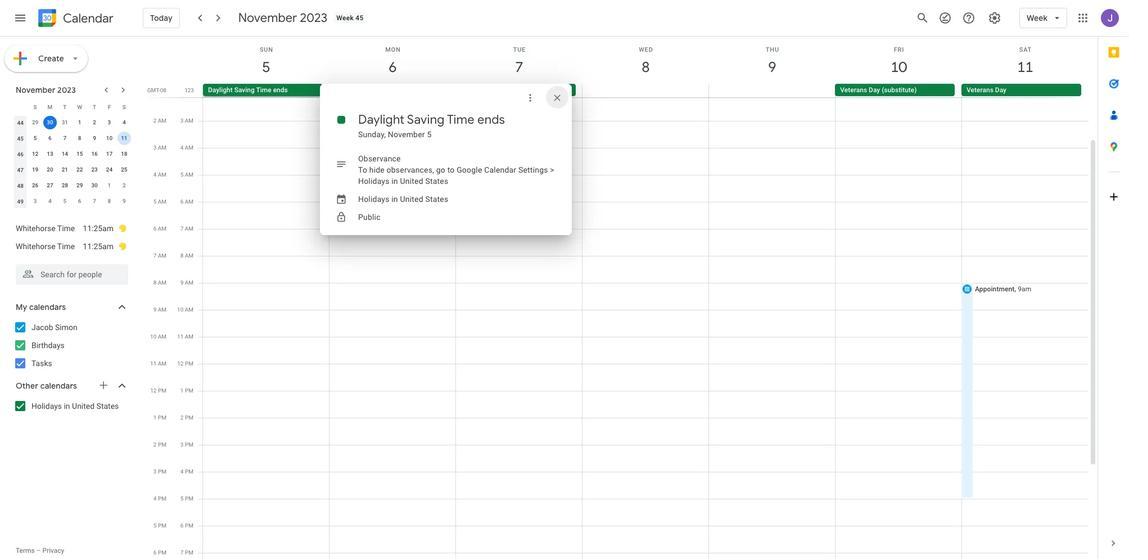 Task type: locate. For each thing, give the bounding box(es) containing it.
simon
[[55, 323, 77, 332]]

1 list item from the top
[[16, 219, 127, 237]]

my calendars button
[[2, 298, 140, 316]]

calendar heading
[[61, 10, 114, 26]]

s right f
[[123, 104, 126, 110]]

day
[[869, 86, 881, 94], [996, 86, 1007, 94]]

5
[[262, 58, 270, 77], [427, 130, 432, 139], [34, 135, 37, 141], [180, 172, 184, 178], [63, 198, 66, 204], [153, 199, 157, 205], [181, 496, 184, 502], [154, 523, 157, 529]]

1 vertical spatial 2023
[[57, 85, 76, 95]]

calendar right google
[[485, 165, 517, 174]]

0 horizontal spatial s
[[33, 104, 37, 110]]

1 horizontal spatial 12 pm
[[177, 361, 194, 367]]

go
[[437, 165, 446, 174]]

add other calendars image
[[98, 380, 109, 391]]

8 am
[[180, 253, 194, 259], [153, 280, 167, 286]]

1 horizontal spatial november 2023
[[238, 10, 328, 26]]

december 9 element
[[118, 195, 131, 208]]

holidays down hide
[[358, 177, 390, 186]]

row containing 3
[[13, 194, 132, 209]]

row group containing 29
[[13, 115, 132, 209]]

0 horizontal spatial daylight
[[208, 86, 233, 94]]

10 element
[[103, 132, 116, 145]]

28
[[62, 182, 68, 189]]

october 30, today element
[[43, 116, 57, 129]]

time
[[256, 86, 272, 94], [447, 112, 475, 128], [57, 224, 75, 233], [57, 242, 75, 251]]

october 31 element
[[58, 116, 72, 129]]

1 horizontal spatial daylight
[[358, 112, 405, 128]]

1 horizontal spatial saving
[[407, 112, 445, 128]]

saving
[[234, 86, 255, 94], [407, 112, 445, 128]]

0 horizontal spatial ends
[[273, 86, 288, 94]]

daylight for daylight saving time ends sunday, november 5
[[358, 112, 405, 128]]

t
[[63, 104, 67, 110], [93, 104, 96, 110]]

7 am
[[180, 226, 194, 232], [153, 253, 167, 259]]

holidays in united states down the observances,
[[358, 195, 449, 204]]

13
[[47, 151, 53, 157]]

13 element
[[43, 147, 57, 161]]

30 for 30 element
[[91, 182, 98, 189]]

1 horizontal spatial 5 am
[[180, 172, 194, 178]]

2 veterans from the left
[[967, 86, 994, 94]]

0 horizontal spatial 4 am
[[153, 172, 167, 178]]

1 horizontal spatial 4 am
[[180, 145, 194, 151]]

30 element
[[88, 179, 101, 192]]

10 am
[[177, 307, 194, 313], [150, 334, 167, 340]]

daylight inside button
[[208, 86, 233, 94]]

0 vertical spatial saving
[[234, 86, 255, 94]]

0 vertical spatial 4 am
[[180, 145, 194, 151]]

23
[[91, 167, 98, 173]]

november 2023 up 'sun' in the top left of the page
[[238, 10, 328, 26]]

veterans inside button
[[967, 86, 994, 94]]

11 link
[[1013, 55, 1039, 80]]

1 s from the left
[[33, 104, 37, 110]]

21 element
[[58, 163, 72, 177]]

1 horizontal spatial t
[[93, 104, 96, 110]]

other calendars
[[16, 381, 77, 391]]

1 whitehorse from the top
[[16, 224, 55, 233]]

1 horizontal spatial s
[[123, 104, 126, 110]]

0 vertical spatial 11:25am
[[83, 224, 114, 233]]

time up search for people text field
[[57, 242, 75, 251]]

week button
[[1020, 5, 1068, 32]]

1 horizontal spatial 11 am
[[177, 334, 194, 340]]

1 vertical spatial ends
[[478, 112, 505, 128]]

gmt-
[[147, 87, 160, 93]]

0 horizontal spatial 1 pm
[[154, 415, 167, 421]]

veterans day (substitute)
[[841, 86, 918, 94]]

(substitute)
[[882, 86, 918, 94]]

1 veterans from the left
[[841, 86, 868, 94]]

whitehorse
[[16, 224, 55, 233], [16, 242, 55, 251]]

t right m
[[63, 104, 67, 110]]

3 am right "2 am"
[[180, 118, 194, 124]]

holidays up public on the left top
[[358, 195, 390, 204]]

1 horizontal spatial ends
[[478, 112, 505, 128]]

19
[[32, 167, 38, 173]]

11 element
[[118, 132, 131, 145]]

list
[[5, 215, 137, 260]]

hide
[[370, 165, 385, 174]]

9
[[768, 58, 776, 77], [93, 135, 96, 141], [123, 198, 126, 204], [180, 280, 184, 286], [153, 307, 157, 313]]

time down '5' link
[[256, 86, 272, 94]]

holidays down other calendars
[[32, 402, 62, 411]]

1 horizontal spatial 3 pm
[[181, 442, 194, 448]]

2023 up the 31
[[57, 85, 76, 95]]

saving up go
[[407, 112, 445, 128]]

week 45
[[337, 14, 364, 22]]

whitehorse time up search for people text field
[[16, 242, 75, 251]]

time down december 5 element
[[57, 224, 75, 233]]

10
[[891, 58, 907, 77], [106, 135, 113, 141], [177, 307, 184, 313], [150, 334, 157, 340]]

time up observance to hide observances, go to google calendar settings > holidays in united states
[[447, 112, 475, 128]]

saving inside daylight saving time ends button
[[234, 86, 255, 94]]

2 vertical spatial november
[[388, 130, 425, 139]]

november
[[238, 10, 297, 26], [16, 85, 55, 95], [388, 130, 425, 139]]

states inside observance to hide observances, go to google calendar settings > holidays in united states
[[426, 177, 449, 186]]

calendar element
[[36, 7, 114, 32]]

calendars up the 'jacob'
[[29, 302, 66, 312]]

whitehorse time down december 4 element
[[16, 224, 75, 233]]

week inside popup button
[[1028, 13, 1048, 23]]

1 day from the left
[[869, 86, 881, 94]]

None search field
[[0, 260, 140, 285]]

row containing 29
[[13, 115, 132, 131]]

saving inside daylight saving time ends sunday, november 5
[[407, 112, 445, 128]]

0 vertical spatial ends
[[273, 86, 288, 94]]

0 horizontal spatial 3 am
[[153, 145, 167, 151]]

45
[[356, 14, 364, 22], [17, 135, 24, 142]]

1 vertical spatial 10 am
[[150, 334, 167, 340]]

0 vertical spatial calendar
[[63, 10, 114, 26]]

0 horizontal spatial week
[[337, 14, 354, 22]]

in inside observance to hide observances, go to google calendar settings > holidays in united states
[[392, 177, 398, 186]]

2 day from the left
[[996, 86, 1007, 94]]

1 vertical spatial 4 pm
[[154, 496, 167, 502]]

1 vertical spatial saving
[[407, 112, 445, 128]]

m
[[48, 104, 53, 110]]

2 vertical spatial united
[[72, 402, 95, 411]]

2 vertical spatial 12
[[150, 388, 157, 394]]

1 inside december 1 element
[[108, 182, 111, 189]]

veterans inside button
[[841, 86, 868, 94]]

25 element
[[118, 163, 131, 177]]

2023 left the week 45
[[300, 10, 328, 26]]

november down daylight saving time ends heading
[[388, 130, 425, 139]]

november 2023
[[238, 10, 328, 26], [16, 85, 76, 95]]

30 left the 31
[[47, 119, 53, 125]]

0 vertical spatial 12
[[32, 151, 38, 157]]

ends up google
[[478, 112, 505, 128]]

0 vertical spatial 5 pm
[[181, 496, 194, 502]]

november 2023 up m
[[16, 85, 76, 95]]

calendar inside calendar element
[[63, 10, 114, 26]]

31
[[62, 119, 68, 125]]

1 vertical spatial daylight
[[358, 112, 405, 128]]

row containing 12
[[13, 146, 132, 162]]

30 inside cell
[[47, 119, 53, 125]]

1 horizontal spatial day
[[996, 86, 1007, 94]]

mon 6
[[386, 46, 401, 77]]

t right w
[[93, 104, 96, 110]]

daylight for daylight saving time ends
[[208, 86, 233, 94]]

november up m
[[16, 85, 55, 95]]

list item
[[16, 219, 127, 237], [16, 237, 127, 255]]

ends inside daylight saving time ends sunday, november 5
[[478, 112, 505, 128]]

holidays
[[358, 177, 390, 186], [358, 195, 390, 204], [32, 402, 62, 411]]

5 inside sun 5
[[262, 58, 270, 77]]

4 am
[[180, 145, 194, 151], [153, 172, 167, 178]]

appointment
[[976, 285, 1015, 293]]

25
[[121, 167, 127, 173]]

december 4 element
[[43, 195, 57, 208]]

29 left october 30, today element
[[32, 119, 38, 125]]

week
[[1028, 13, 1048, 23], [337, 14, 354, 22]]

12
[[32, 151, 38, 157], [177, 361, 184, 367], [150, 388, 157, 394]]

6 inside mon 6
[[388, 58, 396, 77]]

calendars down tasks
[[40, 381, 77, 391]]

29 right 28
[[77, 182, 83, 189]]

1 horizontal spatial veterans
[[967, 86, 994, 94]]

30 cell
[[43, 115, 57, 131]]

1 vertical spatial 30
[[91, 182, 98, 189]]

veterans for veterans day
[[967, 86, 994, 94]]

6 pm left 7 pm
[[154, 550, 167, 556]]

ends down '5' link
[[273, 86, 288, 94]]

29
[[32, 119, 38, 125], [77, 182, 83, 189]]

row
[[198, 40, 1089, 559], [198, 84, 1098, 97], [13, 99, 132, 115], [13, 115, 132, 131], [13, 131, 132, 146], [13, 146, 132, 162], [13, 162, 132, 178], [13, 178, 132, 194], [13, 194, 132, 209]]

row containing appointment
[[198, 40, 1089, 559]]

daylight up sunday,
[[358, 112, 405, 128]]

28 element
[[58, 179, 72, 192]]

s left m
[[33, 104, 37, 110]]

1 horizontal spatial 29
[[77, 182, 83, 189]]

0 vertical spatial 10 am
[[177, 307, 194, 313]]

day inside button
[[996, 86, 1007, 94]]

daylight saving time ends heading
[[358, 112, 505, 128]]

17 element
[[103, 147, 116, 161]]

11:25am up search for people text field
[[83, 242, 114, 251]]

0 horizontal spatial 2023
[[57, 85, 76, 95]]

ends
[[273, 86, 288, 94], [478, 112, 505, 128]]

3 am
[[180, 118, 194, 124], [153, 145, 167, 151]]

calendars
[[29, 302, 66, 312], [40, 381, 77, 391]]

2 pm
[[181, 415, 194, 421], [154, 442, 167, 448]]

9am
[[1019, 285, 1032, 293]]

sat 11
[[1017, 46, 1033, 77]]

0 vertical spatial 6 am
[[180, 199, 194, 205]]

december 1 element
[[103, 179, 116, 192]]

1 vertical spatial calendar
[[485, 165, 517, 174]]

daylight right 123
[[208, 86, 233, 94]]

23 element
[[88, 163, 101, 177]]

1 horizontal spatial 2023
[[300, 10, 328, 26]]

december 6 element
[[73, 195, 86, 208]]

0 horizontal spatial 5 am
[[153, 199, 167, 205]]

in
[[392, 177, 398, 186], [392, 195, 398, 204], [64, 402, 70, 411]]

tab list
[[1099, 37, 1130, 528]]

12 element
[[28, 147, 42, 161]]

tue
[[514, 46, 526, 53]]

observance
[[358, 154, 401, 163]]

27
[[47, 182, 53, 189]]

2
[[153, 118, 157, 124], [93, 119, 96, 125], [123, 182, 126, 189], [181, 415, 184, 421], [154, 442, 157, 448]]

2 horizontal spatial november
[[388, 130, 425, 139]]

w
[[77, 104, 82, 110]]

saving down '5' link
[[234, 86, 255, 94]]

11 cell
[[117, 131, 132, 146]]

holidays in united states
[[358, 195, 449, 204], [32, 402, 119, 411]]

11 am
[[177, 334, 194, 340], [150, 361, 167, 367]]

11
[[1017, 58, 1033, 77], [121, 135, 127, 141], [177, 334, 184, 340], [150, 361, 157, 367]]

december 8 element
[[103, 195, 116, 208]]

29 for 29 "element"
[[77, 182, 83, 189]]

4 pm
[[181, 469, 194, 475], [154, 496, 167, 502]]

daylight inside daylight saving time ends sunday, november 5
[[358, 112, 405, 128]]

calendar up the "create"
[[63, 10, 114, 26]]

1 vertical spatial states
[[426, 195, 449, 204]]

2 11:25am from the top
[[83, 242, 114, 251]]

30 left december 1 element
[[91, 182, 98, 189]]

1 horizontal spatial 6 pm
[[181, 523, 194, 529]]

0 vertical spatial november
[[238, 10, 297, 26]]

1 vertical spatial 3 pm
[[154, 469, 167, 475]]

column header
[[13, 99, 28, 115]]

27 element
[[43, 179, 57, 192]]

ends for daylight saving time ends
[[273, 86, 288, 94]]

row group inside november 2023 grid
[[13, 115, 132, 209]]

list item down december 5 element
[[16, 219, 127, 237]]

1 vertical spatial 45
[[17, 135, 24, 142]]

6
[[388, 58, 396, 77], [48, 135, 52, 141], [78, 198, 81, 204], [180, 199, 184, 205], [153, 226, 157, 232], [181, 523, 184, 529], [154, 550, 157, 556]]

0 horizontal spatial day
[[869, 86, 881, 94]]

29 element
[[73, 179, 86, 192]]

5 pm
[[181, 496, 194, 502], [154, 523, 167, 529]]

1 vertical spatial 12 pm
[[150, 388, 167, 394]]

6 pm up 7 pm
[[181, 523, 194, 529]]

birthdays
[[32, 341, 65, 350]]

1 horizontal spatial 8 am
[[180, 253, 194, 259]]

2023
[[300, 10, 328, 26], [57, 85, 76, 95]]

18 element
[[118, 147, 131, 161]]

0 vertical spatial whitehorse time
[[16, 224, 75, 233]]

6 pm
[[181, 523, 194, 529], [154, 550, 167, 556]]

0 horizontal spatial 9 am
[[153, 307, 167, 313]]

2 vertical spatial in
[[64, 402, 70, 411]]

1 vertical spatial 12
[[177, 361, 184, 367]]

0 horizontal spatial 29
[[32, 119, 38, 125]]

grid
[[144, 37, 1098, 559]]

0 horizontal spatial 8 am
[[153, 280, 167, 286]]

7 link
[[507, 55, 533, 80]]

day for veterans day (substitute)
[[869, 86, 881, 94]]

jacob simon
[[32, 323, 77, 332]]

row containing 19
[[13, 162, 132, 178]]

0 vertical spatial holidays in united states
[[358, 195, 449, 204]]

1 vertical spatial 5 pm
[[154, 523, 167, 529]]

0 vertical spatial calendars
[[29, 302, 66, 312]]

11:25am down december 7 element
[[83, 224, 114, 233]]

3 am down "2 am"
[[153, 145, 167, 151]]

calendar
[[63, 10, 114, 26], [485, 165, 517, 174]]

united inside observance to hide observances, go to google calendar settings > holidays in united states
[[400, 177, 424, 186]]

0 vertical spatial holidays
[[358, 177, 390, 186]]

november up 'sun' in the top left of the page
[[238, 10, 297, 26]]

19 element
[[28, 163, 42, 177]]

holidays in united states down the other calendars dropdown button
[[32, 402, 119, 411]]

1 vertical spatial 4 am
[[153, 172, 167, 178]]

row containing 26
[[13, 178, 132, 194]]

list item up search for people text field
[[16, 237, 127, 255]]

12 pm
[[177, 361, 194, 367], [150, 388, 167, 394]]

1 vertical spatial calendars
[[40, 381, 77, 391]]

1 vertical spatial holidays in united states
[[32, 402, 119, 411]]

daylight
[[208, 86, 233, 94], [358, 112, 405, 128]]

sun
[[260, 46, 273, 53]]

states
[[426, 177, 449, 186], [426, 195, 449, 204], [97, 402, 119, 411]]

day inside button
[[869, 86, 881, 94]]

2 whitehorse time from the top
[[16, 242, 75, 251]]

0 vertical spatial 6 pm
[[181, 523, 194, 529]]

1 pm
[[181, 388, 194, 394], [154, 415, 167, 421]]

20 element
[[43, 163, 57, 177]]

ends for daylight saving time ends sunday, november 5
[[478, 112, 505, 128]]

create button
[[5, 45, 88, 72]]

today
[[150, 13, 173, 23]]

29 inside "element"
[[77, 182, 83, 189]]

row group
[[13, 115, 132, 209]]

7 inside the tue 7
[[515, 58, 523, 77]]

day for veterans day
[[996, 86, 1007, 94]]

0 vertical spatial 30
[[47, 119, 53, 125]]

cell
[[203, 40, 330, 559], [330, 40, 456, 559], [456, 40, 583, 559], [583, 40, 710, 559], [710, 40, 836, 559], [836, 40, 963, 559], [962, 40, 1089, 559], [330, 84, 456, 97], [583, 84, 709, 97], [709, 84, 836, 97]]

0 vertical spatial in
[[392, 177, 398, 186]]

1 vertical spatial 6 pm
[[154, 550, 167, 556]]

0 horizontal spatial calendar
[[63, 10, 114, 26]]

1 horizontal spatial 4 pm
[[181, 469, 194, 475]]

8 inside "wed 8"
[[642, 58, 650, 77]]

1 vertical spatial 11:25am
[[83, 242, 114, 251]]

0 vertical spatial 29
[[32, 119, 38, 125]]

ends inside button
[[273, 86, 288, 94]]

46
[[17, 151, 24, 157]]

0 horizontal spatial t
[[63, 104, 67, 110]]

main drawer image
[[14, 11, 27, 25]]

0 horizontal spatial veterans
[[841, 86, 868, 94]]



Task type: vqa. For each thing, say whether or not it's contained in the screenshot.


Task type: describe. For each thing, give the bounding box(es) containing it.
1 horizontal spatial 5 pm
[[181, 496, 194, 502]]

december 5 element
[[58, 195, 72, 208]]

observance to hide observances, go to google calendar settings > holidays in united states
[[358, 154, 557, 186]]

14
[[62, 151, 68, 157]]

list containing whitehorse time
[[5, 215, 137, 260]]

holidays inside observance to hide observances, go to google calendar settings > holidays in united states
[[358, 177, 390, 186]]

week for week 45
[[337, 14, 354, 22]]

0 horizontal spatial holidays in united states
[[32, 402, 119, 411]]

22
[[77, 167, 83, 173]]

terms – privacy
[[16, 547, 64, 555]]

1 horizontal spatial 6 am
[[180, 199, 194, 205]]

1 horizontal spatial 45
[[356, 14, 364, 22]]

0 horizontal spatial 7 am
[[153, 253, 167, 259]]

saving for daylight saving time ends sunday, november 5
[[407, 112, 445, 128]]

wed 8
[[639, 46, 654, 77]]

24 element
[[103, 163, 116, 177]]

time inside daylight saving time ends sunday, november 5
[[447, 112, 475, 128]]

0 vertical spatial 5 am
[[180, 172, 194, 178]]

calendar inside observance to hide observances, go to google calendar settings > holidays in united states
[[485, 165, 517, 174]]

0 horizontal spatial 5 pm
[[154, 523, 167, 529]]

sat
[[1020, 46, 1033, 53]]

settings menu image
[[989, 11, 1002, 25]]

daylight saving time ends sunday, november 5
[[358, 112, 505, 139]]

16 element
[[88, 147, 101, 161]]

thu 9
[[766, 46, 780, 77]]

08
[[160, 87, 167, 93]]

0 horizontal spatial 10 am
[[150, 334, 167, 340]]

2 vertical spatial states
[[97, 402, 119, 411]]

1 horizontal spatial holidays in united states
[[358, 195, 449, 204]]

veterans day button
[[962, 84, 1082, 96]]

47
[[17, 167, 24, 173]]

terms
[[16, 547, 35, 555]]

daylight saving time ends button
[[203, 84, 323, 96]]

tasks
[[32, 359, 52, 368]]

december 2 element
[[118, 179, 131, 192]]

create
[[38, 53, 64, 64]]

10 inside 10 element
[[106, 135, 113, 141]]

123
[[185, 87, 194, 93]]

saving for daylight saving time ends
[[234, 86, 255, 94]]

26
[[32, 182, 38, 189]]

17
[[106, 151, 113, 157]]

11 inside cell
[[121, 135, 127, 141]]

veterans day (substitute) button
[[836, 84, 956, 96]]

fri
[[895, 46, 905, 53]]

29 for october 29 element
[[32, 119, 38, 125]]

grid containing 5
[[144, 37, 1098, 559]]

other calendars button
[[2, 377, 140, 395]]

to
[[358, 165, 367, 174]]

9 inside thu 9
[[768, 58, 776, 77]]

my calendars list
[[2, 319, 140, 373]]

0 vertical spatial 12 pm
[[177, 361, 194, 367]]

2 whitehorse from the top
[[16, 242, 55, 251]]

time inside button
[[256, 86, 272, 94]]

24
[[106, 167, 113, 173]]

1 vertical spatial 8 am
[[153, 280, 167, 286]]

0 horizontal spatial 12 pm
[[150, 388, 167, 394]]

daylight saving time ends
[[208, 86, 288, 94]]

15 element
[[73, 147, 86, 161]]

2 s from the left
[[123, 104, 126, 110]]

my
[[16, 302, 27, 312]]

october 29 element
[[28, 116, 42, 129]]

1 horizontal spatial november
[[238, 10, 297, 26]]

other
[[16, 381, 38, 391]]

gmt-08
[[147, 87, 167, 93]]

2 list item from the top
[[16, 237, 127, 255]]

44
[[17, 120, 24, 126]]

0 horizontal spatial 4 pm
[[154, 496, 167, 502]]

12 inside 'row'
[[32, 151, 38, 157]]

terms link
[[16, 547, 35, 555]]

calendars for other calendars
[[40, 381, 77, 391]]

8 link
[[633, 55, 659, 80]]

1 t from the left
[[63, 104, 67, 110]]

public
[[358, 213, 381, 222]]

thu
[[766, 46, 780, 53]]

1 horizontal spatial 12
[[150, 388, 157, 394]]

0 vertical spatial 7 am
[[180, 226, 194, 232]]

48
[[17, 183, 24, 189]]

Search for people text field
[[23, 264, 122, 285]]

0 horizontal spatial november
[[16, 85, 55, 95]]

26 element
[[28, 179, 42, 192]]

49
[[17, 198, 24, 205]]

privacy link
[[43, 547, 64, 555]]

veterans for veterans day (substitute)
[[841, 86, 868, 94]]

row containing 5
[[13, 131, 132, 146]]

privacy
[[43, 547, 64, 555]]

1 vertical spatial 1 pm
[[154, 415, 167, 421]]

0 vertical spatial 11 am
[[177, 334, 194, 340]]

16
[[91, 151, 98, 157]]

sunday,
[[358, 130, 386, 139]]

1 vertical spatial united
[[400, 195, 424, 204]]

f
[[108, 104, 111, 110]]

1 horizontal spatial 2 pm
[[181, 415, 194, 421]]

1 horizontal spatial 10 am
[[177, 307, 194, 313]]

december 7 element
[[88, 195, 101, 208]]

observances,
[[387, 165, 434, 174]]

7 pm
[[181, 550, 194, 556]]

google
[[457, 165, 483, 174]]

30 for october 30, today element
[[47, 119, 53, 125]]

column header inside november 2023 grid
[[13, 99, 28, 115]]

22 element
[[73, 163, 86, 177]]

1 11:25am from the top
[[83, 224, 114, 233]]

row containing daylight saving time ends
[[198, 84, 1098, 97]]

jacob
[[32, 323, 53, 332]]

to
[[448, 165, 455, 174]]

0 vertical spatial november 2023
[[238, 10, 328, 26]]

cell containing appointment
[[962, 40, 1089, 559]]

row containing s
[[13, 99, 132, 115]]

21
[[62, 167, 68, 173]]

mon
[[386, 46, 401, 53]]

0 vertical spatial 9 am
[[180, 280, 194, 286]]

calendars for my calendars
[[29, 302, 66, 312]]

my calendars
[[16, 302, 66, 312]]

0 vertical spatial 3 am
[[180, 118, 194, 124]]

20
[[47, 167, 53, 173]]

1 vertical spatial holidays
[[358, 195, 390, 204]]

0 horizontal spatial 2 pm
[[154, 442, 167, 448]]

18
[[121, 151, 127, 157]]

0 horizontal spatial 6 am
[[153, 226, 167, 232]]

november 2023 grid
[[11, 99, 132, 209]]

>
[[551, 165, 555, 174]]

0 vertical spatial 2023
[[300, 10, 328, 26]]

5 inside daylight saving time ends sunday, november 5
[[427, 130, 432, 139]]

1 vertical spatial in
[[392, 195, 398, 204]]

1 vertical spatial 5 am
[[153, 199, 167, 205]]

december 3 element
[[28, 195, 42, 208]]

15
[[77, 151, 83, 157]]

appointment , 9am
[[976, 285, 1032, 293]]

14 element
[[58, 147, 72, 161]]

2 vertical spatial holidays
[[32, 402, 62, 411]]

settings
[[519, 165, 548, 174]]

today button
[[143, 5, 180, 32]]

fri 10
[[891, 46, 907, 77]]

2 t from the left
[[93, 104, 96, 110]]

0 horizontal spatial 3 pm
[[154, 469, 167, 475]]

veterans day
[[967, 86, 1007, 94]]

10 link
[[887, 55, 912, 80]]

2 horizontal spatial 12
[[177, 361, 184, 367]]

1 horizontal spatial 1 pm
[[181, 388, 194, 394]]

0 vertical spatial 8 am
[[180, 253, 194, 259]]

week for week
[[1028, 13, 1048, 23]]

1 vertical spatial 11 am
[[150, 361, 167, 367]]

tue 7
[[514, 46, 526, 77]]

november inside daylight saving time ends sunday, november 5
[[388, 130, 425, 139]]

2 am
[[153, 118, 167, 124]]

9 link
[[760, 55, 786, 80]]

wed
[[639, 46, 654, 53]]

6 link
[[380, 55, 406, 80]]

,
[[1015, 285, 1017, 293]]

–
[[36, 547, 41, 555]]

5 link
[[254, 55, 279, 80]]

sun 5
[[260, 46, 273, 77]]

1 whitehorse time from the top
[[16, 224, 75, 233]]

1 vertical spatial november 2023
[[16, 85, 76, 95]]

45 inside november 2023 grid
[[17, 135, 24, 142]]



